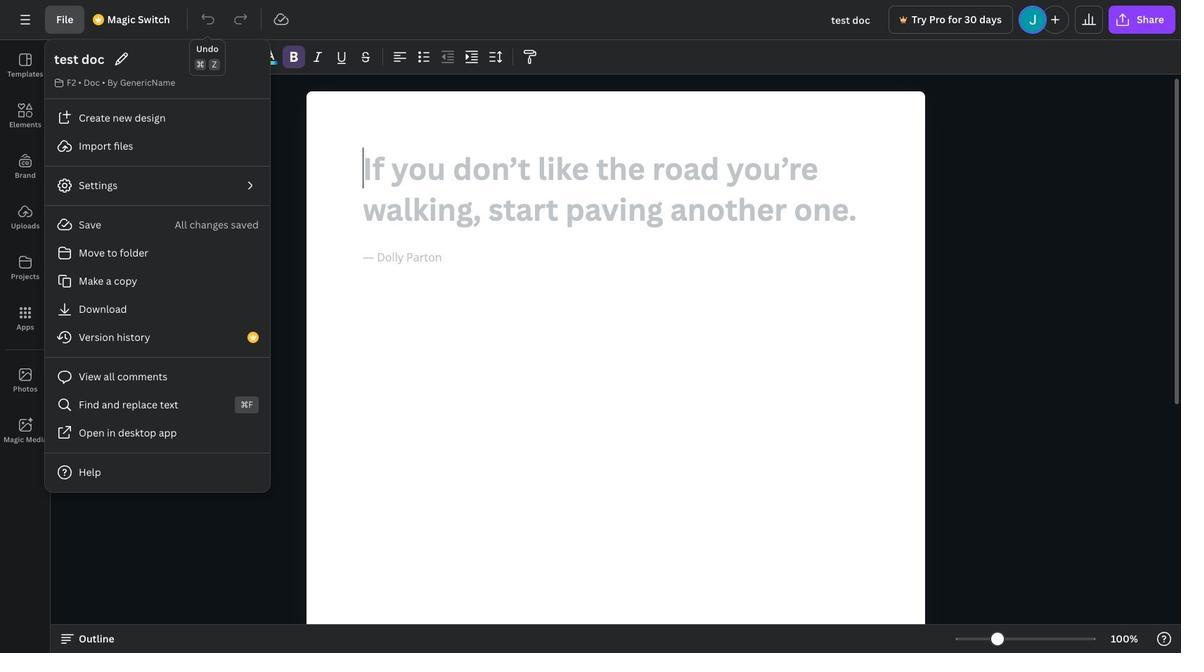 Task type: locate. For each thing, give the bounding box(es) containing it.
main menu bar
[[0, 0, 1181, 40]]

0 vertical spatial design title text field
[[820, 6, 883, 34]]

0 horizontal spatial design title text field
[[53, 48, 107, 70]]

Design title text field
[[820, 6, 883, 34], [53, 48, 107, 70]]

1 horizontal spatial design title text field
[[820, 6, 883, 34]]

group
[[179, 46, 253, 68]]

side panel tab list
[[0, 40, 51, 456]]

None text field
[[307, 91, 925, 653]]



Task type: describe. For each thing, give the bounding box(es) containing it.
design title text field inside main menu bar
[[820, 6, 883, 34]]

1 vertical spatial design title text field
[[53, 48, 107, 70]]



Task type: vqa. For each thing, say whether or not it's contained in the screenshot.
topmost the data
no



